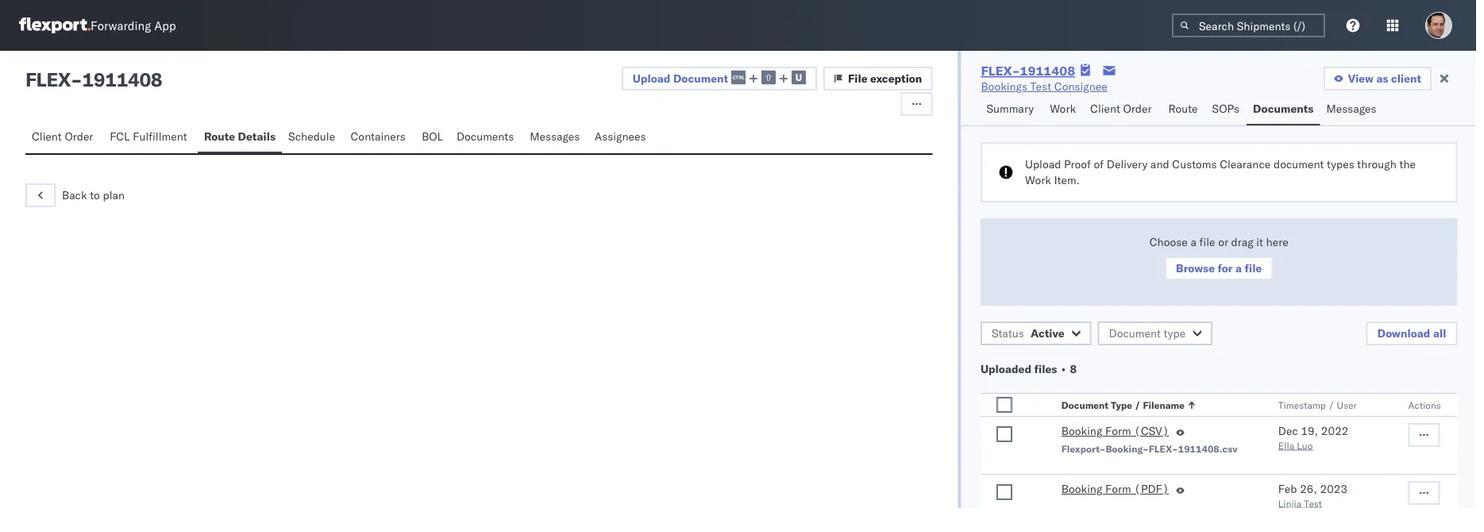 Task type: describe. For each thing, give the bounding box(es) containing it.
booking form (csv) link
[[1061, 423, 1169, 442]]

delivery
[[1107, 157, 1148, 171]]

containers
[[351, 129, 406, 143]]

uploaded files ∙ 8
[[980, 362, 1077, 376]]

1911408.csv
[[1178, 443, 1238, 455]]

proof
[[1064, 157, 1091, 171]]

booking form (pdf)
[[1061, 482, 1169, 496]]

browse
[[1176, 261, 1215, 275]]

bookings
[[981, 79, 1028, 93]]

1 horizontal spatial messages button
[[1320, 95, 1385, 126]]

uploaded
[[980, 362, 1032, 376]]

1 horizontal spatial client order button
[[1084, 95, 1162, 126]]

flex-1911408
[[981, 63, 1076, 79]]

bookings test consignee link
[[981, 79, 1108, 95]]

schedule button
[[282, 122, 344, 153]]

feb 26, 2023
[[1278, 482, 1348, 496]]

download all
[[1378, 326, 1446, 340]]

summary button
[[980, 95, 1044, 126]]

choose a file or drag it here
[[1150, 235, 1289, 249]]

document type / filename button
[[1058, 396, 1247, 411]]

schedule
[[288, 129, 335, 143]]

file exception
[[848, 71, 923, 85]]

client for client order button to the left
[[32, 129, 62, 143]]

work button
[[1044, 95, 1084, 126]]

upload document button
[[622, 67, 817, 91]]

0 horizontal spatial 1911408
[[82, 68, 162, 91]]

booking form (pdf) link
[[1061, 481, 1169, 500]]

flex
[[25, 68, 71, 91]]

through
[[1357, 157, 1397, 171]]

file inside button
[[1245, 261, 1262, 275]]

dec
[[1278, 424, 1298, 438]]

file
[[848, 71, 868, 85]]

/ inside button
[[1135, 399, 1141, 411]]

type
[[1164, 326, 1186, 340]]

messages for left messages button
[[530, 129, 580, 143]]

route details button
[[198, 122, 282, 153]]

clearance
[[1220, 157, 1271, 171]]

type
[[1111, 399, 1132, 411]]

test
[[1031, 79, 1052, 93]]

forwarding app link
[[19, 17, 176, 33]]

view as client button
[[1324, 67, 1432, 91]]

Search Shipments (/) text field
[[1172, 14, 1326, 37]]

exception
[[871, 71, 923, 85]]

details
[[238, 129, 276, 143]]

document type button
[[1098, 322, 1213, 346]]

client order for client order button to the left
[[32, 129, 93, 143]]

assignees
[[595, 129, 646, 143]]

browse for a file button
[[1165, 257, 1273, 280]]

timestamp / user button
[[1275, 396, 1377, 411]]

0 horizontal spatial a
[[1191, 235, 1197, 249]]

upload for upload document
[[633, 71, 671, 85]]

consignee
[[1055, 79, 1108, 93]]

8
[[1070, 362, 1077, 376]]

and
[[1150, 157, 1169, 171]]

files
[[1034, 362, 1057, 376]]

booking for booking form (pdf)
[[1061, 482, 1102, 496]]

the
[[1400, 157, 1416, 171]]

active
[[1031, 326, 1064, 340]]

download
[[1378, 326, 1431, 340]]

route button
[[1162, 95, 1206, 126]]

fcl fulfillment
[[110, 129, 187, 143]]

flex-1911408 link
[[981, 63, 1076, 79]]

document for document type / filename
[[1061, 399, 1108, 411]]

it
[[1256, 235, 1263, 249]]

status
[[992, 326, 1024, 340]]

view as client
[[1349, 71, 1422, 85]]

0 horizontal spatial messages button
[[524, 122, 588, 153]]

flexport. image
[[19, 17, 91, 33]]

back
[[62, 188, 87, 202]]

route details
[[204, 129, 276, 143]]

timestamp
[[1278, 399, 1326, 411]]

forwarding
[[91, 18, 151, 33]]

form for (pdf)
[[1105, 482, 1131, 496]]

∙
[[1060, 362, 1067, 376]]

0 horizontal spatial document
[[673, 71, 728, 85]]

flexport-
[[1061, 443, 1106, 455]]

document type
[[1109, 326, 1186, 340]]

26,
[[1300, 482, 1317, 496]]

/ inside button
[[1328, 399, 1334, 411]]

bol button
[[416, 122, 450, 153]]

upload proof of delivery and customs clearance document types through the work item.
[[1025, 157, 1416, 187]]

-
[[71, 68, 82, 91]]

19,
[[1301, 424, 1318, 438]]

flexport-booking-flex-1911408.csv
[[1061, 443, 1238, 455]]

client
[[1392, 71, 1422, 85]]



Task type: vqa. For each thing, say whether or not it's contained in the screenshot.
top Client
yes



Task type: locate. For each thing, give the bounding box(es) containing it.
1 horizontal spatial documents button
[[1247, 95, 1320, 126]]

document for document type
[[1109, 326, 1161, 340]]

containers button
[[344, 122, 416, 153]]

fulfillment
[[133, 129, 187, 143]]

drag
[[1231, 235, 1254, 249]]

/ right type
[[1135, 399, 1141, 411]]

documents button
[[1247, 95, 1320, 126], [450, 122, 524, 153]]

a
[[1191, 235, 1197, 249], [1236, 261, 1242, 275]]

for
[[1218, 261, 1233, 275]]

documents for the left documents button
[[457, 129, 514, 143]]

booking up the flexport-
[[1061, 424, 1102, 438]]

0 vertical spatial order
[[1124, 102, 1152, 116]]

form left (pdf)
[[1105, 482, 1131, 496]]

app
[[154, 18, 176, 33]]

1 horizontal spatial document
[[1061, 399, 1108, 411]]

1 horizontal spatial /
[[1328, 399, 1334, 411]]

1 horizontal spatial flex-
[[1149, 443, 1178, 455]]

route for route details
[[204, 129, 235, 143]]

client order button down consignee
[[1084, 95, 1162, 126]]

1 booking from the top
[[1061, 424, 1102, 438]]

0 horizontal spatial flex-
[[981, 63, 1020, 79]]

upload for upload proof of delivery and customs clearance document types through the work item.
[[1025, 157, 1061, 171]]

view
[[1349, 71, 1374, 85]]

status active
[[992, 326, 1064, 340]]

client down the flex
[[32, 129, 62, 143]]

1 horizontal spatial file
[[1245, 261, 1262, 275]]

work
[[1050, 102, 1076, 116], [1025, 173, 1051, 187]]

download all button
[[1366, 322, 1458, 346]]

0 vertical spatial form
[[1105, 424, 1131, 438]]

2 form from the top
[[1105, 482, 1131, 496]]

work down consignee
[[1050, 102, 1076, 116]]

1 horizontal spatial client
[[1091, 102, 1121, 116]]

document
[[1274, 157, 1324, 171]]

1 vertical spatial document
[[1109, 326, 1161, 340]]

booking-
[[1106, 443, 1149, 455]]

messages for the rightmost messages button
[[1327, 102, 1377, 116]]

0 vertical spatial route
[[1169, 102, 1198, 116]]

0 vertical spatial a
[[1191, 235, 1197, 249]]

1 vertical spatial form
[[1105, 482, 1131, 496]]

(csv)
[[1134, 424, 1169, 438]]

2 horizontal spatial document
[[1109, 326, 1161, 340]]

2 booking from the top
[[1061, 482, 1102, 496]]

2023
[[1320, 482, 1348, 496]]

1 vertical spatial order
[[65, 129, 93, 143]]

1 vertical spatial route
[[204, 129, 235, 143]]

order
[[1124, 102, 1152, 116], [65, 129, 93, 143]]

luo
[[1297, 440, 1313, 452]]

0 horizontal spatial /
[[1135, 399, 1141, 411]]

client
[[1091, 102, 1121, 116], [32, 129, 62, 143]]

client order down consignee
[[1091, 102, 1152, 116]]

1 vertical spatial client order
[[32, 129, 93, 143]]

assignees button
[[588, 122, 655, 153]]

form inside booking form (csv) link
[[1105, 424, 1131, 438]]

sops
[[1213, 102, 1240, 116]]

1 vertical spatial file
[[1245, 261, 1262, 275]]

client down consignee
[[1091, 102, 1121, 116]]

here
[[1266, 235, 1289, 249]]

order for client order button to the left
[[65, 129, 93, 143]]

0 vertical spatial documents
[[1254, 102, 1314, 116]]

upload inside upload proof of delivery and customs clearance document types through the work item.
[[1025, 157, 1061, 171]]

2 / from the left
[[1328, 399, 1334, 411]]

upload up assignees
[[633, 71, 671, 85]]

or
[[1218, 235, 1228, 249]]

/ left the user
[[1328, 399, 1334, 411]]

0 vertical spatial file
[[1199, 235, 1215, 249]]

client order for right client order button
[[1091, 102, 1152, 116]]

1 vertical spatial booking
[[1061, 482, 1102, 496]]

0 horizontal spatial order
[[65, 129, 93, 143]]

bookings test consignee
[[981, 79, 1108, 93]]

client order button left fcl
[[25, 122, 103, 153]]

0 horizontal spatial client
[[32, 129, 62, 143]]

filename
[[1143, 399, 1185, 411]]

summary
[[987, 102, 1034, 116]]

messages
[[1327, 102, 1377, 116], [530, 129, 580, 143]]

0 horizontal spatial client order button
[[25, 122, 103, 153]]

documents button right bol
[[450, 122, 524, 153]]

1 vertical spatial a
[[1236, 261, 1242, 275]]

flex-
[[981, 63, 1020, 79], [1149, 443, 1178, 455]]

customs
[[1172, 157, 1217, 171]]

work inside upload proof of delivery and customs clearance document types through the work item.
[[1025, 173, 1051, 187]]

2022
[[1321, 424, 1349, 438]]

route inside button
[[204, 129, 235, 143]]

user
[[1337, 399, 1357, 411]]

route left sops
[[1169, 102, 1198, 116]]

1 / from the left
[[1135, 399, 1141, 411]]

documents right bol 'button'
[[457, 129, 514, 143]]

plan
[[103, 188, 125, 202]]

0 vertical spatial booking
[[1061, 424, 1102, 438]]

1 horizontal spatial messages
[[1327, 102, 1377, 116]]

1 horizontal spatial 1911408
[[1020, 63, 1076, 79]]

fcl fulfillment button
[[103, 122, 198, 153]]

a inside button
[[1236, 261, 1242, 275]]

/
[[1135, 399, 1141, 411], [1328, 399, 1334, 411]]

route inside button
[[1169, 102, 1198, 116]]

1 horizontal spatial order
[[1124, 102, 1152, 116]]

work left item.
[[1025, 173, 1051, 187]]

1 vertical spatial flex-
[[1149, 443, 1178, 455]]

route left details in the top of the page
[[204, 129, 235, 143]]

documents right sops button
[[1254, 102, 1314, 116]]

upload up item.
[[1025, 157, 1061, 171]]

flex- down (csv)
[[1149, 443, 1178, 455]]

1 horizontal spatial client order
[[1091, 102, 1152, 116]]

0 horizontal spatial client order
[[32, 129, 93, 143]]

documents button up document
[[1247, 95, 1320, 126]]

1 vertical spatial upload
[[1025, 157, 1061, 171]]

messages button left assignees
[[524, 122, 588, 153]]

fcl
[[110, 129, 130, 143]]

to
[[90, 188, 100, 202]]

upload inside button
[[633, 71, 671, 85]]

booking for booking form (csv)
[[1061, 424, 1102, 438]]

order left fcl
[[65, 129, 93, 143]]

1 horizontal spatial upload
[[1025, 157, 1061, 171]]

2 vertical spatial document
[[1061, 399, 1108, 411]]

order for right client order button
[[1124, 102, 1152, 116]]

1 vertical spatial work
[[1025, 173, 1051, 187]]

messages left assignees
[[530, 129, 580, 143]]

file left or
[[1199, 235, 1215, 249]]

1911408
[[1020, 63, 1076, 79], [82, 68, 162, 91]]

1 horizontal spatial route
[[1169, 102, 1198, 116]]

ella
[[1278, 440, 1294, 452]]

0 horizontal spatial documents
[[457, 129, 514, 143]]

item.
[[1054, 173, 1080, 187]]

feb
[[1278, 482, 1297, 496]]

client order left fcl
[[32, 129, 93, 143]]

as
[[1377, 71, 1389, 85]]

1 horizontal spatial a
[[1236, 261, 1242, 275]]

(pdf)
[[1134, 482, 1169, 496]]

a right choose
[[1191, 235, 1197, 249]]

1 horizontal spatial documents
[[1254, 102, 1314, 116]]

timestamp / user
[[1278, 399, 1357, 411]]

upload document
[[633, 71, 728, 85]]

1 form from the top
[[1105, 424, 1131, 438]]

0 vertical spatial client order
[[1091, 102, 1152, 116]]

0 horizontal spatial route
[[204, 129, 235, 143]]

0 horizontal spatial messages
[[530, 129, 580, 143]]

documents for rightmost documents button
[[1254, 102, 1314, 116]]

order left the route button
[[1124, 102, 1152, 116]]

0 vertical spatial client
[[1091, 102, 1121, 116]]

file exception button
[[824, 67, 933, 91], [824, 67, 933, 91]]

file
[[1199, 235, 1215, 249], [1245, 261, 1262, 275]]

route for route
[[1169, 102, 1198, 116]]

client order
[[1091, 102, 1152, 116], [32, 129, 93, 143]]

choose
[[1150, 235, 1188, 249]]

upload
[[633, 71, 671, 85], [1025, 157, 1061, 171]]

route
[[1169, 102, 1198, 116], [204, 129, 235, 143]]

form inside booking form (pdf) link
[[1105, 482, 1131, 496]]

form up booking-
[[1105, 424, 1131, 438]]

1911408 down forwarding
[[82, 68, 162, 91]]

document
[[673, 71, 728, 85], [1109, 326, 1161, 340], [1061, 399, 1108, 411]]

form
[[1105, 424, 1131, 438], [1105, 482, 1131, 496]]

None checkbox
[[996, 397, 1012, 413], [996, 427, 1012, 442], [996, 485, 1012, 500], [996, 397, 1012, 413], [996, 427, 1012, 442], [996, 485, 1012, 500]]

of
[[1094, 157, 1104, 171]]

dec 19, 2022 ella luo
[[1278, 424, 1349, 452]]

0 horizontal spatial documents button
[[450, 122, 524, 153]]

1 vertical spatial client
[[32, 129, 62, 143]]

sops button
[[1206, 95, 1247, 126]]

1911408 up bookings test consignee
[[1020, 63, 1076, 79]]

client for right client order button
[[1091, 102, 1121, 116]]

booking
[[1061, 424, 1102, 438], [1061, 482, 1102, 496]]

0 horizontal spatial upload
[[633, 71, 671, 85]]

form for (csv)
[[1105, 424, 1131, 438]]

0 vertical spatial upload
[[633, 71, 671, 85]]

flex - 1911408
[[25, 68, 162, 91]]

file down it
[[1245, 261, 1262, 275]]

0 vertical spatial work
[[1050, 102, 1076, 116]]

browse for a file
[[1176, 261, 1262, 275]]

messages button down view
[[1320, 95, 1385, 126]]

0 horizontal spatial file
[[1199, 235, 1215, 249]]

a right the for on the right bottom of the page
[[1236, 261, 1242, 275]]

actions
[[1408, 399, 1441, 411]]

back to plan
[[62, 188, 125, 202]]

forwarding app
[[91, 18, 176, 33]]

1 vertical spatial messages
[[530, 129, 580, 143]]

flex- up bookings
[[981, 63, 1020, 79]]

0 vertical spatial messages
[[1327, 102, 1377, 116]]

booking form (csv)
[[1061, 424, 1169, 438]]

work inside button
[[1050, 102, 1076, 116]]

booking down the flexport-
[[1061, 482, 1102, 496]]

1 vertical spatial documents
[[457, 129, 514, 143]]

messages down view
[[1327, 102, 1377, 116]]

all
[[1433, 326, 1446, 340]]

0 vertical spatial flex-
[[981, 63, 1020, 79]]

0 vertical spatial document
[[673, 71, 728, 85]]

messages button
[[1320, 95, 1385, 126], [524, 122, 588, 153]]



